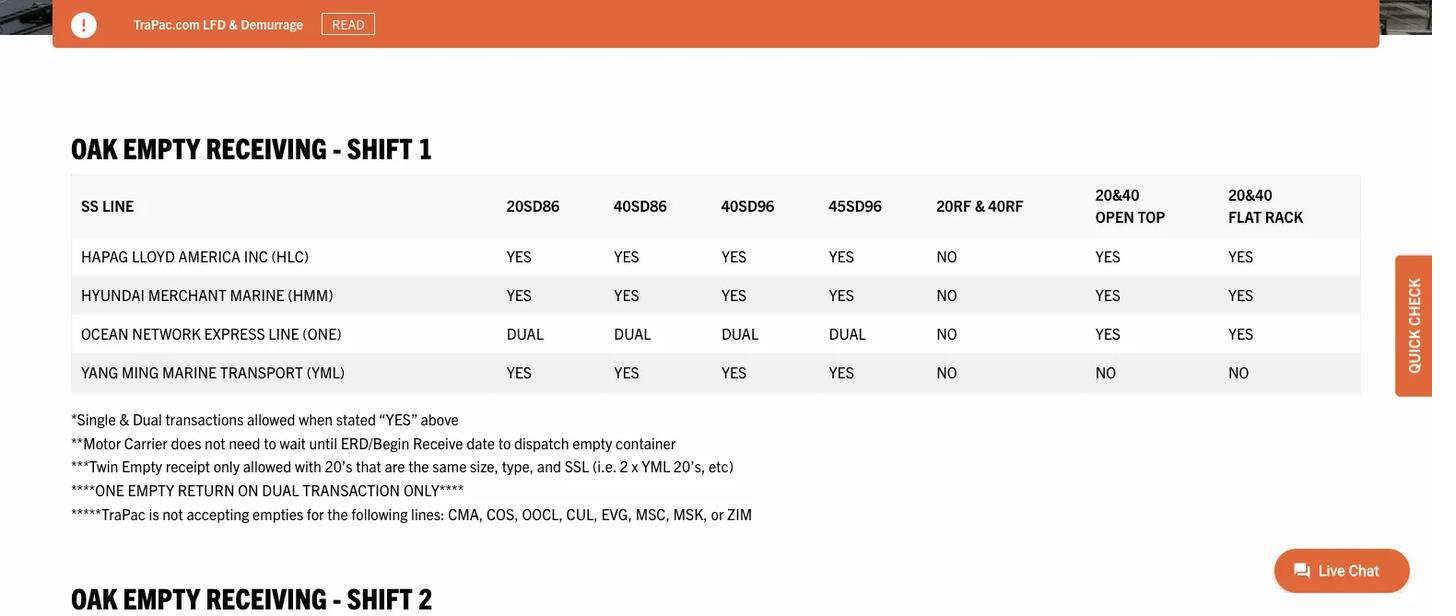 Task type: vqa. For each thing, say whether or not it's contained in the screenshot.


Task type: locate. For each thing, give the bounding box(es) containing it.
1 vertical spatial marine
[[162, 363, 217, 381]]

0 horizontal spatial &
[[119, 410, 129, 429]]

marine down 'ocean network express line (one)'
[[162, 363, 217, 381]]

2 left x
[[620, 457, 628, 476]]

2 - from the top
[[333, 579, 341, 615]]

2 vertical spatial &
[[119, 410, 129, 429]]

1 vertical spatial -
[[333, 579, 341, 615]]

& for *single & dual transactions allowed when stated "yes" above **motor carrier does not need to wait until erd/begin receive date to dispatch empty container ***twin empty receipt only allowed with 20's that are the same size, type, and ssl (i.e. 2 x yml 20's, etc) ****one empty return on dual transaction only**** *****trapac is not accepting empties for the following lines: cma, cos, oocl, cul, evg, msc, msk, or zim
[[119, 410, 129, 429]]

to
[[264, 434, 276, 452], [498, 434, 511, 452]]

2 down lines:
[[418, 579, 433, 615]]

not right is
[[162, 504, 183, 523]]

or
[[711, 504, 724, 523]]

ssl
[[565, 457, 589, 476]]

45sd96
[[829, 196, 882, 214]]

20&40 up flat
[[1229, 185, 1273, 203]]

&
[[229, 15, 238, 32], [975, 196, 985, 214], [119, 410, 129, 429]]

trapac.com
[[134, 15, 200, 32]]

& inside the *single & dual transactions allowed when stated "yes" above **motor carrier does not need to wait until erd/begin receive date to dispatch empty container ***twin empty receipt only allowed with 20's that are the same size, type, and ssl (i.e. 2 x yml 20's, etc) ****one empty return on dual transaction only**** *****trapac is not accepting empties for the following lines: cma, cos, oocl, cul, evg, msc, msk, or zim
[[119, 410, 129, 429]]

no for yang ming marine transport (yml)
[[937, 363, 957, 381]]

0 vertical spatial oak
[[71, 129, 117, 165]]

quick check link
[[1396, 255, 1432, 397]]

0 horizontal spatial marine
[[162, 363, 217, 381]]

lines:
[[411, 504, 445, 523]]

shift
[[347, 129, 413, 165], [347, 579, 413, 615]]

that
[[356, 457, 381, 476]]

hapag
[[81, 246, 128, 265]]

& right 'lfd'
[[229, 15, 238, 32]]

open
[[1096, 207, 1135, 225]]

not down transactions
[[205, 434, 225, 452]]

network
[[132, 324, 201, 342]]

yang ming marine transport (yml)
[[81, 363, 345, 381]]

2 oak from the top
[[71, 579, 117, 615]]

1 receiving from the top
[[206, 129, 327, 165]]

no for hapag lloyd america inc (hlc)
[[937, 246, 957, 265]]

20&40 inside 20&40 flat rack
[[1229, 185, 1273, 203]]

above
[[421, 410, 459, 429]]

line right ss
[[102, 196, 134, 214]]

2 20&40 from the left
[[1229, 185, 1273, 203]]

0 horizontal spatial not
[[162, 504, 183, 523]]

date
[[467, 434, 495, 452]]

shift left 1
[[347, 129, 413, 165]]

hapag lloyd america inc (hlc)
[[81, 246, 309, 265]]

container
[[616, 434, 676, 452]]

1 horizontal spatial marine
[[230, 285, 284, 304]]

0 horizontal spatial 2
[[418, 579, 433, 615]]

empty up ss line
[[123, 129, 200, 165]]

0 vertical spatial empty
[[123, 129, 200, 165]]

yes
[[507, 246, 532, 265], [614, 246, 639, 265], [722, 246, 747, 265], [829, 246, 854, 265], [1096, 246, 1121, 265], [1229, 246, 1254, 265], [507, 285, 532, 304], [614, 285, 639, 304], [722, 285, 747, 304], [829, 285, 854, 304], [1096, 285, 1121, 304], [1229, 285, 1254, 304], [1096, 324, 1121, 342], [1229, 324, 1254, 342], [507, 363, 532, 381], [614, 363, 639, 381], [722, 363, 747, 381], [829, 363, 854, 381]]

1 horizontal spatial the
[[409, 457, 429, 476]]

when
[[299, 410, 333, 429]]

marine down inc
[[230, 285, 284, 304]]

etc)
[[709, 457, 734, 476]]

"yes"
[[379, 410, 417, 429]]

empty for oak empty receiving                - shift 1
[[123, 129, 200, 165]]

receiving
[[206, 129, 327, 165], [206, 579, 327, 615]]

1 oak from the top
[[71, 129, 117, 165]]

lloyd
[[132, 246, 175, 265]]

2 vertical spatial empty
[[123, 579, 200, 615]]

20&40 for open
[[1096, 185, 1140, 203]]

1 shift from the top
[[347, 129, 413, 165]]

express
[[204, 324, 265, 342]]

check
[[1405, 279, 1423, 326]]

1 horizontal spatial line
[[268, 324, 299, 342]]

are
[[385, 457, 405, 476]]

empty up is
[[128, 481, 174, 499]]

cos,
[[487, 504, 519, 523]]

0 vertical spatial 2
[[620, 457, 628, 476]]

rack
[[1265, 207, 1304, 225]]

need
[[229, 434, 260, 452]]

only****
[[404, 481, 464, 499]]

0 vertical spatial shift
[[347, 129, 413, 165]]

& right 20rf
[[975, 196, 985, 214]]

ocean network express line (one)
[[81, 324, 342, 342]]

oak
[[71, 129, 117, 165], [71, 579, 117, 615]]

oak down *****trapac
[[71, 579, 117, 615]]

demurrage
[[241, 15, 303, 32]]

2 receiving from the top
[[206, 579, 327, 615]]

dual inside the *single & dual transactions allowed when stated "yes" above **motor carrier does not need to wait until erd/begin receive date to dispatch empty container ***twin empty receipt only allowed with 20's that are the same size, type, and ssl (i.e. 2 x yml 20's, etc) ****one empty return on dual transaction only**** *****trapac is not accepting empties for the following lines: cma, cos, oocl, cul, evg, msc, msk, or zim
[[262, 481, 299, 499]]

the
[[409, 457, 429, 476], [328, 504, 348, 523]]

allowed
[[247, 410, 295, 429], [243, 457, 292, 476]]

transaction
[[303, 481, 400, 499]]

40sd96
[[722, 196, 775, 214]]

20&40 inside '20&40 open top'
[[1096, 185, 1140, 203]]

following
[[352, 504, 408, 523]]

20&40 open top
[[1096, 185, 1165, 225]]

1 horizontal spatial 20&40
[[1229, 185, 1273, 203]]

return
[[178, 481, 235, 499]]

empty
[[123, 129, 200, 165], [128, 481, 174, 499], [123, 579, 200, 615]]

read link
[[322, 13, 375, 35]]

1 horizontal spatial &
[[229, 15, 238, 32]]

merchant
[[148, 285, 227, 304]]

0 horizontal spatial 20&40
[[1096, 185, 1140, 203]]

2 inside the *single & dual transactions allowed when stated "yes" above **motor carrier does not need to wait until erd/begin receive date to dispatch empty container ***twin empty receipt only allowed with 20's that are the same size, type, and ssl (i.e. 2 x yml 20's, etc) ****one empty return on dual transaction only**** *****trapac is not accepting empties for the following lines: cma, cos, oocl, cul, evg, msc, msk, or zim
[[620, 457, 628, 476]]

shift down following
[[347, 579, 413, 615]]

ocean
[[81, 324, 129, 342]]

0 horizontal spatial line
[[102, 196, 134, 214]]

allowed up wait
[[247, 410, 295, 429]]

yang
[[81, 363, 118, 381]]

marine for transport
[[162, 363, 217, 381]]

20rf
[[937, 196, 972, 214]]

to right the date
[[498, 434, 511, 452]]

oocl,
[[522, 504, 563, 523]]

not
[[205, 434, 225, 452], [162, 504, 183, 523]]

***twin
[[71, 457, 118, 476]]

quick
[[1405, 330, 1423, 374]]

trapac.com lfd & demurrage
[[134, 15, 303, 32]]

1 - from the top
[[333, 129, 341, 165]]

no for hyundai merchant marine (hmm)
[[937, 285, 957, 304]]

1 vertical spatial empty
[[128, 481, 174, 499]]

to left wait
[[264, 434, 276, 452]]

20&40 up open
[[1096, 185, 1140, 203]]

2
[[620, 457, 628, 476], [418, 579, 433, 615]]

0 vertical spatial receiving
[[206, 129, 327, 165]]

-
[[333, 129, 341, 165], [333, 579, 341, 615]]

1 vertical spatial &
[[975, 196, 985, 214]]

(hlc)
[[271, 246, 309, 265]]

1 vertical spatial the
[[328, 504, 348, 523]]

20sd86
[[507, 196, 560, 214]]

line left "(one)"
[[268, 324, 299, 342]]

(hmm)
[[288, 285, 333, 304]]

1 vertical spatial oak
[[71, 579, 117, 615]]

receive
[[413, 434, 463, 452]]

20&40 flat rack
[[1229, 185, 1304, 225]]

- for 1
[[333, 129, 341, 165]]

2 shift from the top
[[347, 579, 413, 615]]

0 horizontal spatial the
[[328, 504, 348, 523]]

dual
[[507, 324, 544, 342], [614, 324, 651, 342], [722, 324, 759, 342], [829, 324, 866, 342], [262, 481, 299, 499]]

quick check
[[1405, 279, 1423, 374]]

allowed up on
[[243, 457, 292, 476]]

no
[[937, 246, 957, 265], [937, 285, 957, 304], [937, 324, 957, 342], [937, 363, 957, 381], [1096, 363, 1116, 381], [1229, 363, 1249, 381]]

& left dual
[[119, 410, 129, 429]]

the right are
[[409, 457, 429, 476]]

1 horizontal spatial 2
[[620, 457, 628, 476]]

ss
[[81, 196, 99, 214]]

0 horizontal spatial to
[[264, 434, 276, 452]]

read
[[332, 16, 365, 32]]

oak up ss
[[71, 129, 117, 165]]

type,
[[502, 457, 534, 476]]

0 vertical spatial marine
[[230, 285, 284, 304]]

2 horizontal spatial &
[[975, 196, 985, 214]]

empty
[[573, 434, 612, 452]]

empty down is
[[123, 579, 200, 615]]

for
[[307, 504, 324, 523]]

empty for oak empty receiving                - shift 2
[[123, 579, 200, 615]]

0 vertical spatial &
[[229, 15, 238, 32]]

yml
[[642, 457, 670, 476]]

2 to from the left
[[498, 434, 511, 452]]

20&40
[[1096, 185, 1140, 203], [1229, 185, 1273, 203]]

1 vertical spatial not
[[162, 504, 183, 523]]

marine
[[230, 285, 284, 304], [162, 363, 217, 381]]

america
[[178, 246, 241, 265]]

****one
[[71, 481, 124, 499]]

the right for
[[328, 504, 348, 523]]

0 vertical spatial -
[[333, 129, 341, 165]]

20's
[[325, 457, 353, 476]]

1 20&40 from the left
[[1096, 185, 1140, 203]]

is
[[149, 504, 159, 523]]

1 horizontal spatial to
[[498, 434, 511, 452]]

1 vertical spatial shift
[[347, 579, 413, 615]]

stated
[[336, 410, 376, 429]]

0 vertical spatial not
[[205, 434, 225, 452]]

1 vertical spatial receiving
[[206, 579, 327, 615]]

shift for 1
[[347, 129, 413, 165]]



Task type: describe. For each thing, give the bounding box(es) containing it.
only
[[214, 457, 240, 476]]

ming
[[122, 363, 159, 381]]

carrier
[[124, 434, 168, 452]]

oak empty receiving                - shift 2
[[71, 579, 433, 615]]

1 horizontal spatial not
[[205, 434, 225, 452]]

(i.e.
[[593, 457, 616, 476]]

msc,
[[636, 504, 670, 523]]

lfd
[[203, 15, 226, 32]]

1
[[418, 129, 433, 165]]

zim
[[727, 504, 752, 523]]

20&40 for flat
[[1229, 185, 1273, 203]]

until
[[309, 434, 337, 452]]

accepting
[[187, 504, 249, 523]]

empties
[[253, 504, 303, 523]]

1 vertical spatial line
[[268, 324, 299, 342]]

marine for (hmm)
[[230, 285, 284, 304]]

transactions
[[165, 410, 244, 429]]

solid image
[[71, 12, 97, 38]]

40rf
[[989, 196, 1024, 214]]

hyundai merchant marine (hmm)
[[81, 285, 333, 304]]

0 vertical spatial allowed
[[247, 410, 295, 429]]

20rf & 40rf
[[937, 196, 1024, 214]]

no for ocean network express line (one)
[[937, 324, 957, 342]]

and
[[537, 457, 561, 476]]

evg,
[[601, 504, 632, 523]]

*single & dual transactions allowed when stated "yes" above **motor carrier does not need to wait until erd/begin receive date to dispatch empty container ***twin empty receipt only allowed with 20's that are the same size, type, and ssl (i.e. 2 x yml 20's, etc) ****one empty return on dual transaction only**** *****trapac is not accepting empties for the following lines: cma, cos, oocl, cul, evg, msc, msk, or zim
[[71, 410, 752, 523]]

with
[[295, 457, 322, 476]]

does
[[171, 434, 201, 452]]

oak empty receiving                - shift 1
[[71, 129, 433, 165]]

1 to from the left
[[264, 434, 276, 452]]

receiving for 2
[[206, 579, 327, 615]]

receiving for 1
[[206, 129, 327, 165]]

shift for 2
[[347, 579, 413, 615]]

- for 2
[[333, 579, 341, 615]]

20's,
[[674, 457, 706, 476]]

on
[[238, 481, 259, 499]]

ss line
[[81, 196, 134, 214]]

**motor
[[71, 434, 121, 452]]

(one)
[[303, 324, 342, 342]]

0 vertical spatial the
[[409, 457, 429, 476]]

size,
[[470, 457, 499, 476]]

msk,
[[673, 504, 708, 523]]

oak for oak empty receiving                - shift 2
[[71, 579, 117, 615]]

40sd86
[[614, 196, 667, 214]]

oak for oak empty receiving                - shift 1
[[71, 129, 117, 165]]

same
[[433, 457, 467, 476]]

receipt
[[166, 457, 210, 476]]

*single
[[71, 410, 116, 429]]

*****trapac
[[71, 504, 146, 523]]

erd/begin
[[341, 434, 409, 452]]

cma,
[[448, 504, 483, 523]]

1 vertical spatial 2
[[418, 579, 433, 615]]

flat
[[1229, 207, 1262, 225]]

empty
[[122, 457, 162, 476]]

cul,
[[567, 504, 598, 523]]

top
[[1138, 207, 1165, 225]]

0 vertical spatial line
[[102, 196, 134, 214]]

dual
[[133, 410, 162, 429]]

transport
[[220, 363, 303, 381]]

dispatch
[[514, 434, 569, 452]]

(yml)
[[307, 363, 345, 381]]

inc
[[244, 246, 268, 265]]

empty inside the *single & dual transactions allowed when stated "yes" above **motor carrier does not need to wait until erd/begin receive date to dispatch empty container ***twin empty receipt only allowed with 20's that are the same size, type, and ssl (i.e. 2 x yml 20's, etc) ****one empty return on dual transaction only**** *****trapac is not accepting empties for the following lines: cma, cos, oocl, cul, evg, msc, msk, or zim
[[128, 481, 174, 499]]

hyundai
[[81, 285, 145, 304]]

1 vertical spatial allowed
[[243, 457, 292, 476]]

x
[[632, 457, 638, 476]]

& for 20rf & 40rf
[[975, 196, 985, 214]]



